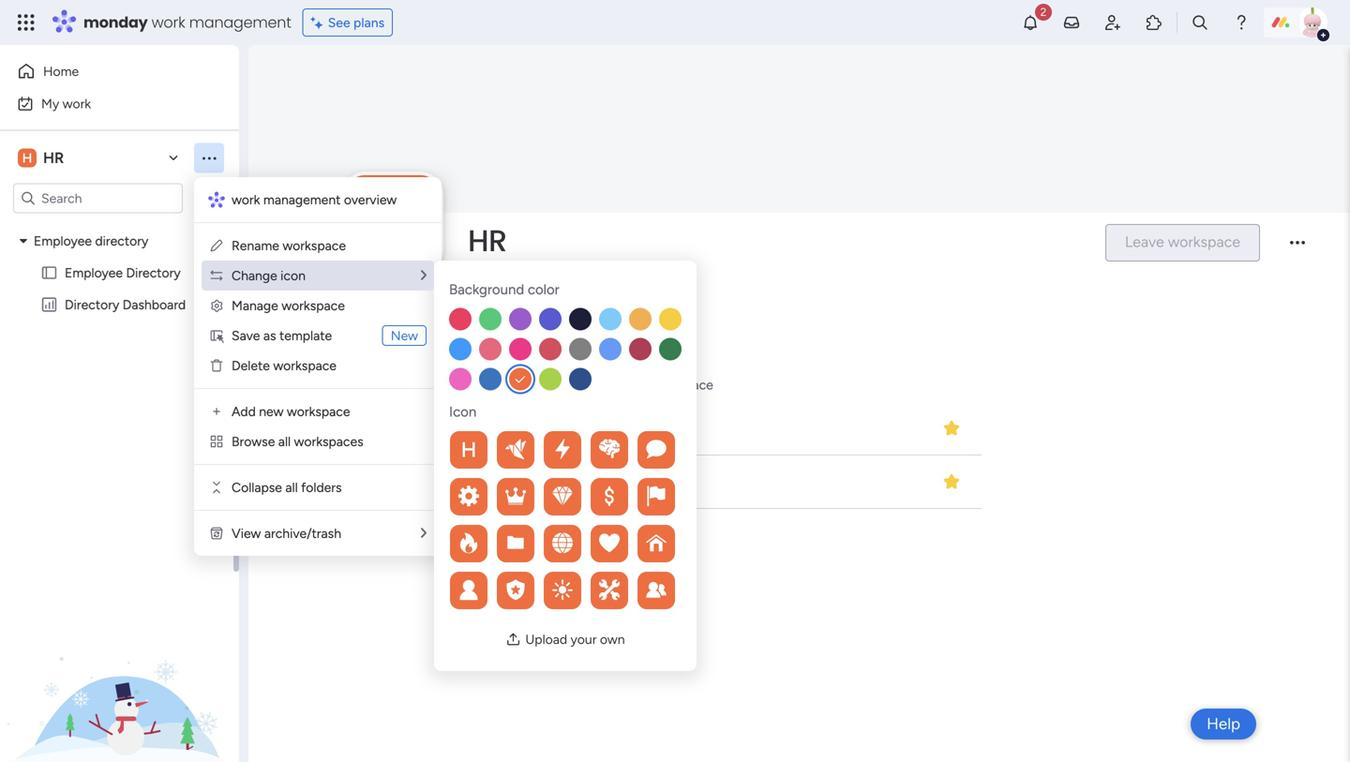 Task type: vqa. For each thing, say whether or not it's contained in the screenshot.
List Box
yes



Task type: describe. For each thing, give the bounding box(es) containing it.
menu containing work management overview
[[194, 177, 442, 556]]

visited
[[519, 377, 557, 393]]

dashboards
[[422, 377, 490, 393]]

recently
[[561, 377, 609, 393]]

dashboard inside list box
[[123, 297, 186, 313]]

1 vertical spatial employee
[[65, 265, 123, 281]]

in
[[612, 377, 622, 393]]

your
[[571, 632, 597, 648]]

employee directory link
[[326, 456, 986, 509]]

workspace selection element
[[18, 147, 67, 169]]

new
[[391, 328, 418, 344]]

my work
[[41, 96, 91, 112]]

see plans button
[[303, 8, 393, 37]]

permissions
[[559, 332, 639, 350]]

overview
[[344, 192, 397, 208]]

manage
[[232, 298, 278, 314]]

service icon image
[[209, 328, 224, 343]]

photo icon image
[[506, 632, 521, 647]]

invite members image
[[1104, 13, 1123, 32]]

upload your own
[[526, 632, 625, 648]]

as
[[263, 328, 276, 344]]

home
[[43, 63, 79, 79]]

workspace for manage workspace
[[282, 298, 345, 314]]

HR field
[[463, 220, 1090, 262]]

delete workspace
[[232, 358, 337, 374]]

save
[[232, 328, 260, 344]]

workspace for rename workspace
[[283, 238, 346, 254]]

help image
[[1232, 13, 1251, 32]]

add new workspace
[[232, 404, 350, 420]]

change
[[232, 268, 277, 284]]

work for monday
[[152, 12, 185, 33]]

employee directory inside list box
[[65, 265, 181, 281]]

public dashboard image
[[40, 296, 58, 314]]

folders
[[301, 480, 342, 496]]

browse
[[232, 434, 275, 450]]

select product image
[[17, 13, 36, 32]]

directory
[[95, 233, 148, 249]]

archive/trash
[[264, 526, 341, 542]]

work for my
[[63, 96, 91, 112]]

boards
[[405, 332, 451, 350]]

my work button
[[11, 89, 202, 119]]

1 horizontal spatial hr
[[468, 220, 507, 262]]

employee directory inside quick search results list box
[[385, 474, 502, 490]]

search everything image
[[1191, 13, 1210, 32]]

icon
[[281, 268, 306, 284]]

plans
[[354, 15, 385, 30]]

remove from favorites image
[[943, 472, 961, 491]]

monday
[[83, 12, 148, 33]]

own
[[600, 632, 625, 648]]

this
[[625, 377, 647, 393]]

directory dashboard inside list box
[[65, 297, 186, 313]]

help
[[1207, 715, 1241, 734]]

management inside menu
[[263, 192, 341, 208]]

0 vertical spatial employee
[[34, 233, 92, 249]]

directory down icon
[[447, 474, 502, 490]]

home button
[[11, 56, 202, 86]]

manage workspace
[[232, 298, 345, 314]]

work management overview
[[232, 192, 397, 208]]

boards
[[354, 377, 394, 393]]

workspace right this
[[650, 377, 714, 393]]



Task type: locate. For each thing, give the bounding box(es) containing it.
recent boards
[[354, 332, 451, 350]]

list arrow image
[[421, 269, 427, 282], [421, 527, 427, 540]]

directory dashboard
[[65, 297, 186, 313], [385, 421, 507, 436]]

all for browse
[[278, 434, 291, 450]]

directory dashboard inside quick search results list box
[[385, 421, 507, 436]]

collapse
[[232, 480, 282, 496]]

hr
[[43, 149, 64, 167], [468, 220, 507, 262]]

employee down "employee directory"
[[65, 265, 123, 281]]

0 horizontal spatial directory dashboard
[[65, 297, 186, 313]]

2 vertical spatial work
[[232, 192, 260, 208]]

1 vertical spatial dashboard
[[443, 421, 507, 436]]

delete workspace image
[[209, 358, 224, 373]]

list arrow image for change icon
[[421, 269, 427, 282]]

option
[[0, 224, 239, 228]]

collapse all folders image
[[209, 480, 224, 495]]

change icon
[[232, 268, 306, 284]]

1 vertical spatial list arrow image
[[421, 527, 427, 540]]

2 vertical spatial employee
[[385, 474, 444, 490]]

ruby anderson image
[[1298, 8, 1328, 38]]

background color
[[449, 281, 560, 298]]

recent
[[354, 332, 402, 350]]

rename workspace image
[[209, 238, 224, 253]]

hr inside workspace selection element
[[43, 149, 64, 167]]

boards and dashboards you visited recently in this workspace
[[354, 377, 714, 393]]

apps image
[[1145, 13, 1164, 32]]

background
[[449, 281, 524, 298]]

0 horizontal spatial h
[[22, 150, 32, 166]]

h inside workspace icon
[[22, 150, 32, 166]]

caret down image
[[20, 234, 27, 248]]

all left the folders
[[285, 480, 298, 496]]

employee right the folders
[[385, 474, 444, 490]]

members
[[474, 332, 536, 350]]

see plans
[[328, 15, 385, 30]]

0 vertical spatial list arrow image
[[421, 269, 427, 282]]

all
[[278, 434, 291, 450], [285, 480, 298, 496]]

2 horizontal spatial work
[[232, 192, 260, 208]]

directory dashboard link
[[326, 402, 986, 456]]

0 vertical spatial all
[[278, 434, 291, 450]]

directory down directory
[[126, 265, 181, 281]]

1 vertical spatial work
[[63, 96, 91, 112]]

browse all workspaces
[[232, 434, 364, 450]]

2 image
[[1035, 1, 1052, 22]]

list box
[[0, 221, 239, 574]]

employee directory down icon
[[385, 474, 502, 490]]

work
[[152, 12, 185, 33], [63, 96, 91, 112], [232, 192, 260, 208]]

view
[[232, 526, 261, 542]]

0 vertical spatial directory dashboard
[[65, 297, 186, 313]]

employee up public board icon
[[34, 233, 92, 249]]

0 horizontal spatial work
[[63, 96, 91, 112]]

upload your own button
[[498, 625, 633, 655]]

add
[[232, 404, 256, 420]]

workspace up template
[[282, 298, 345, 314]]

1 horizontal spatial dashboard
[[443, 421, 507, 436]]

list arrow image for view archive/trash
[[421, 527, 427, 540]]

0 vertical spatial employee directory
[[65, 265, 181, 281]]

quick search results list box
[[326, 402, 988, 509]]

0 horizontal spatial hr
[[43, 149, 64, 167]]

employee directory
[[34, 233, 148, 249]]

change icon image
[[209, 268, 224, 283]]

lottie animation element
[[0, 573, 239, 763]]

workspace
[[283, 238, 346, 254], [282, 298, 345, 314], [273, 358, 337, 374], [650, 377, 714, 393], [287, 404, 350, 420]]

1 list arrow image from the top
[[421, 269, 427, 282]]

save as template
[[232, 328, 332, 344]]

dashboard inside quick search results list box
[[443, 421, 507, 436]]

Search in workspace field
[[39, 188, 157, 209]]

see
[[328, 15, 350, 30]]

all for collapse
[[285, 480, 298, 496]]

employee directory
[[65, 265, 181, 281], [385, 474, 502, 490]]

0 vertical spatial dashboard
[[123, 297, 186, 313]]

work right my
[[63, 96, 91, 112]]

h
[[22, 150, 32, 166], [461, 438, 477, 462]]

employee directory down directory
[[65, 265, 181, 281]]

view archive/trash
[[232, 526, 341, 542]]

rename
[[232, 238, 279, 254]]

directory dashboard down dashboards
[[385, 421, 507, 436]]

directory right 'public dashboard' image
[[65, 297, 119, 313]]

upload
[[526, 632, 568, 648]]

0 horizontal spatial dashboard
[[123, 297, 186, 313]]

0 horizontal spatial employee directory
[[65, 265, 181, 281]]

work inside button
[[63, 96, 91, 112]]

directory dashboard down directory
[[65, 297, 186, 313]]

public board image
[[40, 264, 58, 282]]

1 vertical spatial management
[[263, 192, 341, 208]]

inbox image
[[1063, 13, 1081, 32]]

0 vertical spatial management
[[189, 12, 291, 33]]

lottie animation image
[[0, 573, 239, 763]]

1 horizontal spatial employee directory
[[385, 474, 502, 490]]

help button
[[1191, 709, 1257, 740]]

directory
[[126, 265, 181, 281], [65, 297, 119, 313], [385, 421, 440, 436], [447, 474, 502, 490]]

my
[[41, 96, 59, 112]]

workspace up "icon"
[[283, 238, 346, 254]]

menu
[[194, 177, 442, 556]]

all down add new workspace
[[278, 434, 291, 450]]

you
[[494, 377, 515, 393]]

work right monday
[[152, 12, 185, 33]]

workspace options image
[[200, 148, 219, 167]]

dashboard left manage workspace 'icon'
[[123, 297, 186, 313]]

workspace for delete workspace
[[273, 358, 337, 374]]

v2 ellipsis image
[[1291, 242, 1306, 257]]

work inside menu
[[232, 192, 260, 208]]

and
[[397, 377, 419, 393]]

icon
[[449, 404, 477, 421]]

collapse all folders
[[232, 480, 342, 496]]

color
[[528, 281, 560, 298]]

1 vertical spatial directory dashboard
[[385, 421, 507, 436]]

monday work management
[[83, 12, 291, 33]]

delete
[[232, 358, 270, 374]]

0 vertical spatial hr
[[43, 149, 64, 167]]

workspace up workspaces
[[287, 404, 350, 420]]

hr up background
[[468, 220, 507, 262]]

1 vertical spatial hr
[[468, 220, 507, 262]]

new
[[259, 404, 284, 420]]

notifications image
[[1021, 13, 1040, 32]]

work up the rename
[[232, 192, 260, 208]]

dashboard
[[123, 297, 186, 313], [443, 421, 507, 436]]

add new workspace image
[[209, 404, 224, 419]]

management
[[189, 12, 291, 33], [263, 192, 341, 208]]

browse all workspaces image
[[209, 434, 224, 449]]

1 horizontal spatial h
[[461, 438, 477, 462]]

2 list arrow image from the top
[[421, 527, 427, 540]]

manage workspace image
[[209, 298, 224, 313]]

0 vertical spatial work
[[152, 12, 185, 33]]

directory down and
[[385, 421, 440, 436]]

1 horizontal spatial directory dashboard
[[385, 421, 507, 436]]

employee inside quick search results list box
[[385, 474, 444, 490]]

0 vertical spatial h
[[22, 150, 32, 166]]

workspace down template
[[273, 358, 337, 374]]

1 vertical spatial employee directory
[[385, 474, 502, 490]]

1 horizontal spatial work
[[152, 12, 185, 33]]

employee
[[34, 233, 92, 249], [65, 265, 123, 281], [385, 474, 444, 490]]

view archive/trash image
[[209, 526, 224, 541]]

workspace image
[[18, 148, 37, 168]]

rename workspace
[[232, 238, 346, 254]]

dashboard down dashboards
[[443, 421, 507, 436]]

template
[[279, 328, 332, 344]]

1 vertical spatial all
[[285, 480, 298, 496]]

remove from favorites image
[[943, 419, 961, 437]]

1 vertical spatial h
[[461, 438, 477, 462]]

hr right workspace icon
[[43, 149, 64, 167]]

list box containing employee directory
[[0, 221, 239, 574]]

workspaces
[[294, 434, 364, 450]]



